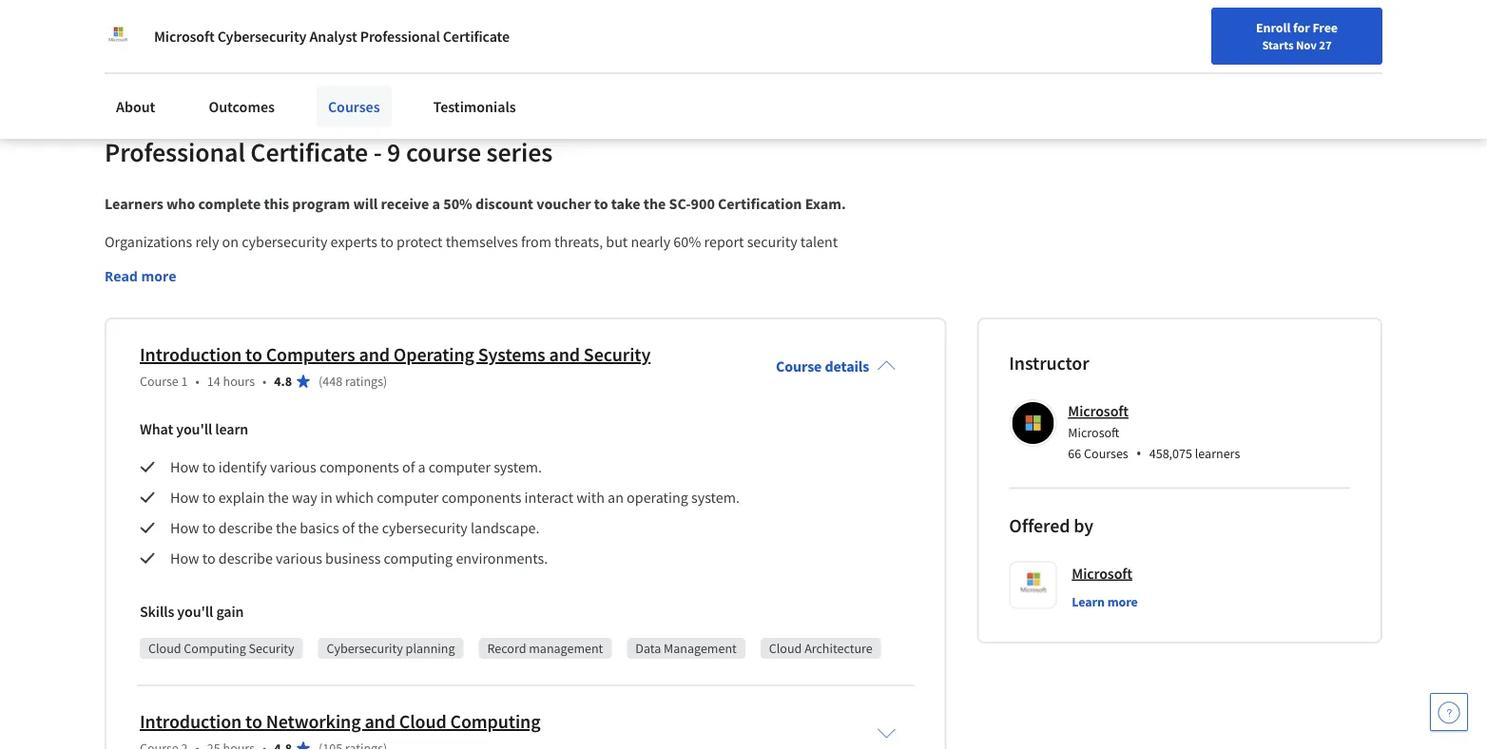 Task type: vqa. For each thing, say whether or not it's contained in the screenshot.
1 Dialog
no



Task type: describe. For each thing, give the bounding box(es) containing it.
planning
[[406, 640, 455, 657]]

themselves
[[446, 232, 518, 251]]

computing
[[384, 549, 453, 568]]

(
[[319, 373, 323, 390]]

outcomes
[[209, 97, 275, 116]]

learners
[[1195, 445, 1240, 462]]

offered
[[1009, 514, 1070, 538]]

will
[[353, 194, 378, 213]]

operating
[[393, 343, 474, 367]]

computers
[[266, 343, 355, 367]]

identify
[[218, 458, 267, 477]]

threats,
[[554, 232, 603, 251]]

1 vertical spatial in
[[320, 488, 332, 507]]

the left "sc-" on the top left of page
[[644, 194, 666, 213]]

skills you'll gain
[[140, 602, 244, 621]]

cybersecurity planning
[[327, 640, 455, 657]]

cloud computing security
[[148, 640, 294, 657]]

1 vertical spatial certificate
[[250, 136, 368, 169]]

basics
[[300, 519, 339, 538]]

free
[[1313, 19, 1338, 36]]

to for how to explain the way in which computer components interact with an operating system.
[[202, 488, 215, 507]]

50%
[[443, 194, 472, 213]]

microsoft link for offered by
[[1072, 562, 1132, 585]]

organizations rely on cybersecurity experts to protect themselves from threats, but nearly 60% report security talent shortages.
[[105, 232, 841, 274]]

series
[[486, 136, 553, 169]]

introduction to networking and cloud computing
[[140, 710, 541, 734]]

458,075
[[1149, 445, 1192, 462]]

learners
[[105, 194, 163, 213]]

microsoft for microsoft microsoft 66 courses • 458,075 learners
[[1068, 402, 1129, 421]]

1 vertical spatial computing
[[450, 710, 541, 734]]

social
[[208, 18, 245, 37]]

from
[[521, 232, 551, 251]]

course details button
[[761, 330, 911, 403]]

to for introduction to networking and cloud computing
[[245, 710, 262, 734]]

architecture
[[805, 640, 873, 657]]

learn more
[[1072, 594, 1138, 611]]

microsoft for microsoft cybersecurity analyst professional certificate
[[154, 27, 215, 46]]

describe for the
[[218, 519, 273, 538]]

microsoft image
[[105, 23, 131, 49]]

performance
[[366, 18, 448, 37]]

you'll for gain
[[177, 602, 213, 621]]

4.8
[[274, 373, 292, 390]]

introduction to computers and operating systems and security
[[140, 343, 651, 367]]

various for components
[[270, 458, 316, 477]]

various for business
[[276, 549, 322, 568]]

on for rely
[[222, 232, 239, 251]]

0 horizontal spatial cybersecurity
[[217, 27, 307, 46]]

cloud for cloud architecture
[[769, 640, 802, 657]]

( 448 ratings )
[[319, 373, 387, 390]]

landscape.
[[471, 519, 540, 538]]

how for how to describe the basics of the cybersecurity landscape.
[[170, 519, 199, 538]]

testimonials link
[[422, 86, 528, 127]]

who
[[166, 194, 195, 213]]

networking
[[266, 710, 361, 734]]

of for basics
[[342, 519, 355, 538]]

data
[[636, 640, 661, 657]]

0 vertical spatial components
[[319, 458, 399, 477]]

shortages.
[[105, 255, 170, 274]]

record management
[[487, 640, 603, 657]]

microsoft image
[[1012, 403, 1054, 444]]

computer for components
[[377, 488, 439, 507]]

more for learn more
[[1107, 594, 1138, 611]]

systems
[[478, 343, 545, 367]]

by
[[1074, 514, 1094, 538]]

course details
[[776, 357, 869, 376]]

1 vertical spatial a
[[418, 458, 426, 477]]

)
[[383, 373, 387, 390]]

nov
[[1296, 37, 1317, 52]]

course for course 1 • 14 hours •
[[140, 373, 179, 390]]

on for it
[[189, 18, 205, 37]]

organizations
[[105, 232, 192, 251]]

starts
[[1262, 37, 1294, 52]]

security
[[747, 232, 797, 251]]

data management
[[636, 640, 737, 657]]

the left basics
[[276, 519, 297, 538]]

coursera image
[[23, 15, 144, 46]]

courses inside the "microsoft microsoft 66 courses • 458,075 learners"
[[1084, 445, 1128, 462]]

the up "how to describe various business computing environments."
[[358, 519, 379, 538]]

your
[[334, 18, 363, 37]]

analyst
[[310, 27, 357, 46]]

introduction to networking and cloud computing link
[[140, 710, 541, 734]]

operating
[[627, 488, 688, 507]]

to for introduction to computers and operating systems and security
[[245, 343, 262, 367]]

ratings
[[345, 373, 383, 390]]

of for components
[[402, 458, 415, 477]]

gain
[[216, 602, 244, 621]]

• inside the "microsoft microsoft 66 courses • 458,075 learners"
[[1136, 443, 1142, 463]]

1 vertical spatial professional
[[105, 136, 245, 169]]

introduction for introduction to networking and cloud computing
[[140, 710, 242, 734]]

0 vertical spatial in
[[319, 18, 331, 37]]

what you'll learn
[[140, 420, 248, 439]]

how to describe various business computing environments.
[[170, 549, 548, 568]]

-
[[373, 136, 382, 169]]

you'll for learn
[[176, 420, 212, 439]]

instructor
[[1009, 352, 1089, 376]]

1 horizontal spatial a
[[432, 194, 440, 213]]

report
[[704, 232, 744, 251]]

this
[[264, 194, 289, 213]]

microsoft for microsoft
[[1072, 564, 1132, 583]]

learn more button
[[1072, 593, 1138, 612]]

and up 'ratings'
[[359, 343, 390, 367]]

1
[[181, 373, 188, 390]]

describe for various
[[218, 549, 273, 568]]

66
[[1068, 445, 1081, 462]]

about
[[116, 97, 155, 116]]

coursera career certificate image
[[1023, 0, 1340, 94]]

how for how to explain the way in which computer components interact with an operating system.
[[170, 488, 199, 507]]

outcomes link
[[197, 86, 286, 127]]

course 1 • 14 hours •
[[140, 373, 267, 390]]

rely
[[195, 232, 219, 251]]

management
[[529, 640, 603, 657]]

business
[[325, 549, 381, 568]]

an
[[608, 488, 624, 507]]



Task type: locate. For each thing, give the bounding box(es) containing it.
complete
[[198, 194, 261, 213]]

certification
[[718, 194, 802, 213]]

read more
[[105, 268, 176, 286]]

professional up who
[[105, 136, 245, 169]]

cloud architecture
[[769, 640, 873, 657]]

to for how to describe various business computing environments.
[[202, 549, 215, 568]]

1 vertical spatial describe
[[218, 549, 273, 568]]

1 horizontal spatial course
[[776, 357, 822, 376]]

help center image
[[1438, 701, 1461, 724]]

cloud left 'architecture'
[[769, 640, 802, 657]]

1 horizontal spatial components
[[442, 488, 521, 507]]

60%
[[674, 232, 701, 251]]

various down basics
[[276, 549, 322, 568]]

a
[[432, 194, 440, 213], [418, 458, 426, 477]]

describe
[[218, 519, 273, 538], [218, 549, 273, 568]]

review
[[451, 18, 493, 37]]

voucher
[[536, 194, 591, 213]]

more down the organizations
[[141, 268, 176, 286]]

1 vertical spatial system.
[[691, 488, 740, 507]]

14
[[207, 373, 220, 390]]

share
[[137, 18, 174, 37]]

courses inside courses 'link'
[[328, 97, 380, 116]]

0 horizontal spatial course
[[140, 373, 179, 390]]

1 horizontal spatial •
[[262, 373, 267, 390]]

learn
[[215, 420, 248, 439]]

cloud down planning
[[399, 710, 447, 734]]

way
[[292, 488, 317, 507]]

take
[[611, 194, 641, 213]]

to for how to describe the basics of the cybersecurity landscape.
[[202, 519, 215, 538]]

1 horizontal spatial certificate
[[443, 27, 510, 46]]

learn
[[1072, 594, 1105, 611]]

1 vertical spatial various
[[276, 549, 322, 568]]

1 horizontal spatial of
[[402, 458, 415, 477]]

skills
[[140, 602, 174, 621]]

4 how from the top
[[170, 549, 199, 568]]

0 vertical spatial of
[[402, 458, 415, 477]]

how to identify various components of a computer system.
[[170, 458, 542, 477]]

how for how to describe various business computing environments.
[[170, 549, 199, 568]]

1 vertical spatial introduction
[[140, 710, 242, 734]]

0 vertical spatial microsoft link
[[1068, 402, 1129, 421]]

microsoft link for instructor
[[1068, 402, 1129, 421]]

offered by
[[1009, 514, 1094, 538]]

experts
[[330, 232, 377, 251]]

1 horizontal spatial on
[[222, 232, 239, 251]]

0 vertical spatial security
[[584, 343, 651, 367]]

receive
[[381, 194, 429, 213]]

how for how to identify various components of a computer system.
[[170, 458, 199, 477]]

courses up the -
[[328, 97, 380, 116]]

nearly
[[631, 232, 670, 251]]

1 horizontal spatial cloud
[[399, 710, 447, 734]]

0 horizontal spatial cybersecurity
[[242, 232, 327, 251]]

share it on social media and in your performance review
[[137, 18, 493, 37]]

more for read more
[[141, 268, 176, 286]]

1 vertical spatial cybersecurity
[[327, 640, 403, 657]]

microsoft cybersecurity analyst professional certificate
[[154, 27, 510, 46]]

in left the your
[[319, 18, 331, 37]]

how to describe the basics of the cybersecurity landscape.
[[170, 519, 540, 538]]

cybersecurity up computing
[[382, 519, 468, 538]]

enroll
[[1256, 19, 1291, 36]]

course
[[776, 357, 822, 376], [140, 373, 179, 390]]

computer right which
[[377, 488, 439, 507]]

cloud down skills on the bottom of page
[[148, 640, 181, 657]]

cloud
[[148, 640, 181, 657], [769, 640, 802, 657], [399, 710, 447, 734]]

cloud for cloud computing security
[[148, 640, 181, 657]]

you'll left learn
[[176, 420, 212, 439]]

0 horizontal spatial professional
[[105, 136, 245, 169]]

which
[[336, 488, 374, 507]]

computing down record
[[450, 710, 541, 734]]

0 vertical spatial system.
[[494, 458, 542, 477]]

interact
[[524, 488, 574, 507]]

0 horizontal spatial certificate
[[250, 136, 368, 169]]

courses link
[[317, 86, 391, 127]]

of up how to explain the way in which computer components interact with an operating system.
[[402, 458, 415, 477]]

read
[[105, 268, 138, 286]]

microsoft link up learn more
[[1072, 562, 1132, 585]]

1 vertical spatial more
[[1107, 594, 1138, 611]]

courses
[[328, 97, 380, 116], [1084, 445, 1128, 462]]

0 vertical spatial you'll
[[176, 420, 212, 439]]

computing
[[184, 640, 246, 657], [450, 710, 541, 734]]

2 horizontal spatial cloud
[[769, 640, 802, 657]]

a left 50%
[[432, 194, 440, 213]]

course for course details
[[776, 357, 822, 376]]

3 how from the top
[[170, 519, 199, 538]]

how to explain the way in which computer components interact with an operating system.
[[170, 488, 740, 507]]

1 horizontal spatial system.
[[691, 488, 740, 507]]

course left details
[[776, 357, 822, 376]]

and right systems
[[549, 343, 580, 367]]

details
[[825, 357, 869, 376]]

more right learn
[[1107, 594, 1138, 611]]

media
[[248, 18, 288, 37]]

professional right analyst
[[360, 27, 440, 46]]

about link
[[105, 86, 167, 127]]

to for how to identify various components of a computer system.
[[202, 458, 215, 477]]

cybersecurity left analyst
[[217, 27, 307, 46]]

computer up how to explain the way in which computer components interact with an operating system.
[[429, 458, 491, 477]]

and right 'media'
[[291, 18, 316, 37]]

0 horizontal spatial of
[[342, 519, 355, 538]]

0 horizontal spatial a
[[418, 458, 426, 477]]

for
[[1293, 19, 1310, 36]]

certificate up program
[[250, 136, 368, 169]]

course
[[406, 136, 481, 169]]

0 vertical spatial a
[[432, 194, 440, 213]]

management
[[664, 640, 737, 657]]

microsoft link
[[1068, 402, 1129, 421], [1072, 562, 1132, 585]]

computing down gain at the bottom left of the page
[[184, 640, 246, 657]]

and right networking at bottom
[[365, 710, 395, 734]]

0 vertical spatial computer
[[429, 458, 491, 477]]

more inside button
[[1107, 594, 1138, 611]]

various up the way
[[270, 458, 316, 477]]

cybersecurity down this
[[242, 232, 327, 251]]

• left "4.8"
[[262, 373, 267, 390]]

2 describe from the top
[[218, 549, 273, 568]]

2 horizontal spatial •
[[1136, 443, 1142, 463]]

1 how from the top
[[170, 458, 199, 477]]

record
[[487, 640, 526, 657]]

27
[[1319, 37, 1332, 52]]

1 vertical spatial of
[[342, 519, 355, 538]]

explain
[[218, 488, 265, 507]]

448
[[323, 373, 342, 390]]

0 vertical spatial describe
[[218, 519, 273, 538]]

components up landscape.
[[442, 488, 521, 507]]

0 vertical spatial on
[[189, 18, 205, 37]]

introduction down the cloud computing security
[[140, 710, 242, 734]]

cybersecurity inside organizations rely on cybersecurity experts to protect themselves from threats, but nearly 60% report security talent shortages.
[[242, 232, 327, 251]]

what
[[140, 420, 173, 439]]

components
[[319, 458, 399, 477], [442, 488, 521, 507]]

introduction for introduction to computers and operating systems and security
[[140, 343, 242, 367]]

the left the way
[[268, 488, 289, 507]]

menu item
[[1088, 19, 1211, 81]]

read more button
[[105, 267, 176, 287]]

on
[[189, 18, 205, 37], [222, 232, 239, 251]]

0 vertical spatial cybersecurity
[[242, 232, 327, 251]]

0 horizontal spatial security
[[249, 640, 294, 657]]

cybersecurity
[[217, 27, 307, 46], [327, 640, 403, 657]]

more inside button
[[141, 268, 176, 286]]

cybersecurity left planning
[[327, 640, 403, 657]]

1 horizontal spatial professional
[[360, 27, 440, 46]]

on right rely in the top left of the page
[[222, 232, 239, 251]]

learners who complete this program will receive a 50% discount voucher to take the sc-900 certification exam.
[[105, 194, 849, 213]]

• left '458,075'
[[1136, 443, 1142, 463]]

0 vertical spatial computing
[[184, 640, 246, 657]]

show notifications image
[[1230, 24, 1253, 47]]

0 vertical spatial courses
[[328, 97, 380, 116]]

1 vertical spatial cybersecurity
[[382, 519, 468, 538]]

courses right 66
[[1084, 445, 1128, 462]]

1 horizontal spatial more
[[1107, 594, 1138, 611]]

program
[[292, 194, 350, 213]]

1 horizontal spatial security
[[584, 343, 651, 367]]

1 vertical spatial on
[[222, 232, 239, 251]]

to
[[594, 194, 608, 213], [380, 232, 394, 251], [245, 343, 262, 367], [202, 458, 215, 477], [202, 488, 215, 507], [202, 519, 215, 538], [202, 549, 215, 568], [245, 710, 262, 734]]

0 vertical spatial introduction
[[140, 343, 242, 367]]

a up how to explain the way in which computer components interact with an operating system.
[[418, 458, 426, 477]]

security
[[584, 343, 651, 367], [249, 640, 294, 657]]

0 horizontal spatial on
[[189, 18, 205, 37]]

1 vertical spatial computer
[[377, 488, 439, 507]]

microsoft link up 66
[[1068, 402, 1129, 421]]

computer
[[429, 458, 491, 477], [377, 488, 439, 507]]

• right 1
[[195, 373, 200, 390]]

it
[[177, 18, 186, 37]]

0 horizontal spatial system.
[[494, 458, 542, 477]]

protect
[[397, 232, 443, 251]]

microsoft microsoft 66 courses • 458,075 learners
[[1068, 402, 1240, 463]]

0 vertical spatial more
[[141, 268, 176, 286]]

•
[[195, 373, 200, 390], [262, 373, 267, 390], [1136, 443, 1142, 463]]

various
[[270, 458, 316, 477], [276, 549, 322, 568]]

0 horizontal spatial components
[[319, 458, 399, 477]]

1 vertical spatial security
[[249, 640, 294, 657]]

1 vertical spatial components
[[442, 488, 521, 507]]

certificate
[[443, 27, 510, 46], [250, 136, 368, 169]]

computer for system.
[[429, 458, 491, 477]]

course left 1
[[140, 373, 179, 390]]

components up which
[[319, 458, 399, 477]]

1 vertical spatial you'll
[[177, 602, 213, 621]]

2 how from the top
[[170, 488, 199, 507]]

of right basics
[[342, 519, 355, 538]]

1 vertical spatial microsoft link
[[1072, 562, 1132, 585]]

None search field
[[271, 12, 689, 50]]

in right the way
[[320, 488, 332, 507]]

1 horizontal spatial courses
[[1084, 445, 1128, 462]]

0 horizontal spatial cloud
[[148, 640, 181, 657]]

hours
[[223, 373, 255, 390]]

with
[[577, 488, 605, 507]]

1 horizontal spatial cybersecurity
[[327, 640, 403, 657]]

discount
[[475, 194, 533, 213]]

describe up gain at the bottom left of the page
[[218, 549, 273, 568]]

system. right operating
[[691, 488, 740, 507]]

introduction up 1
[[140, 343, 242, 367]]

course inside dropdown button
[[776, 357, 822, 376]]

on inside organizations rely on cybersecurity experts to protect themselves from threats, but nearly 60% report security talent shortages.
[[222, 232, 239, 251]]

cybersecurity
[[242, 232, 327, 251], [382, 519, 468, 538]]

1 describe from the top
[[218, 519, 273, 538]]

0 vertical spatial cybersecurity
[[217, 27, 307, 46]]

1 vertical spatial courses
[[1084, 445, 1128, 462]]

2 introduction from the top
[[140, 710, 242, 734]]

to inside organizations rely on cybersecurity experts to protect themselves from threats, but nearly 60% report security talent shortages.
[[380, 232, 394, 251]]

1 horizontal spatial cybersecurity
[[382, 519, 468, 538]]

0 vertical spatial certificate
[[443, 27, 510, 46]]

0 horizontal spatial courses
[[328, 97, 380, 116]]

0 vertical spatial professional
[[360, 27, 440, 46]]

certificate up testimonials
[[443, 27, 510, 46]]

1 introduction from the top
[[140, 343, 242, 367]]

but
[[606, 232, 628, 251]]

0 horizontal spatial •
[[195, 373, 200, 390]]

talent
[[801, 232, 838, 251]]

system. up interact at left
[[494, 458, 542, 477]]

you'll left gain at the bottom left of the page
[[177, 602, 213, 621]]

sc-
[[669, 194, 691, 213]]

0 horizontal spatial more
[[141, 268, 176, 286]]

on right it
[[189, 18, 205, 37]]

900
[[691, 194, 715, 213]]

0 horizontal spatial computing
[[184, 640, 246, 657]]

0 vertical spatial various
[[270, 458, 316, 477]]

1 horizontal spatial computing
[[450, 710, 541, 734]]

describe down explain
[[218, 519, 273, 538]]

professional certificate - 9 course series
[[105, 136, 553, 169]]



